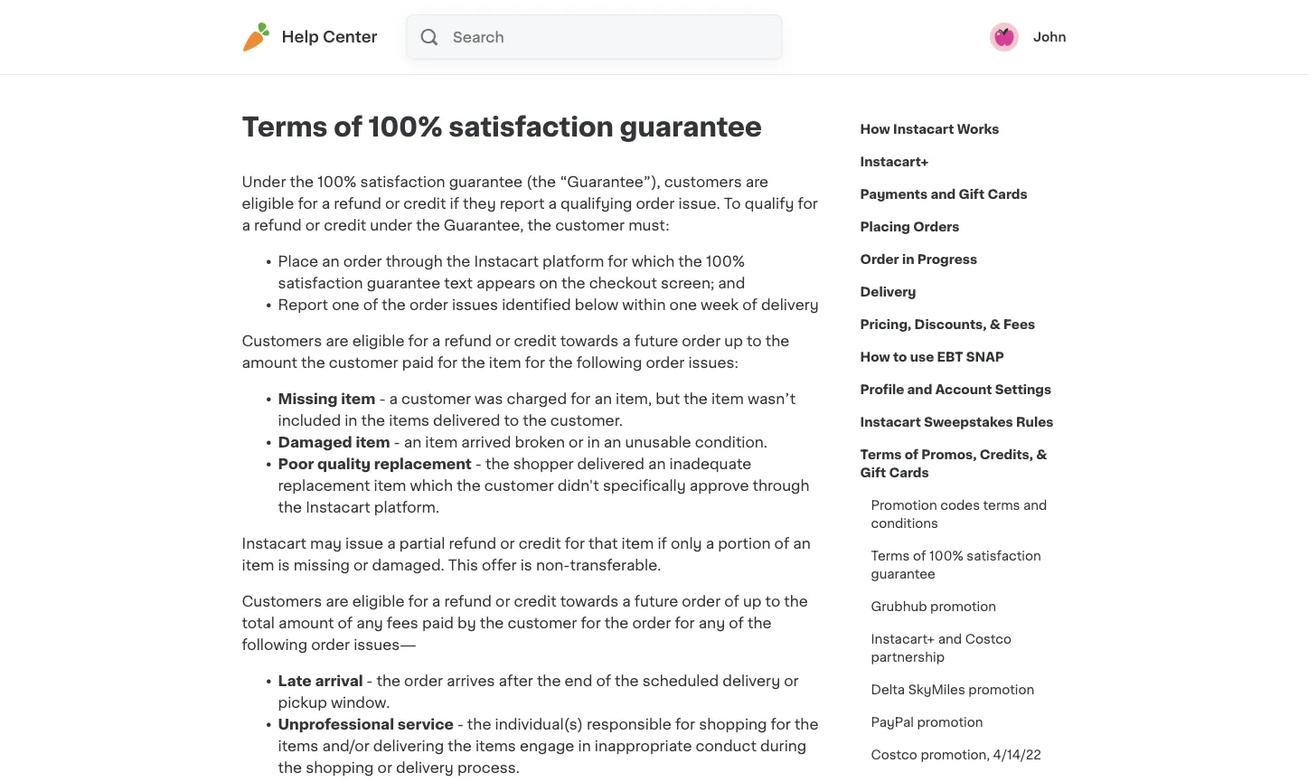 Task type: vqa. For each thing, say whether or not it's contained in the screenshot.
Terms corresponding to the Terms of Promos, Credits, & Gift Cards link
yes



Task type: describe. For each thing, give the bounding box(es) containing it.
instacart+ for instacart+ and costco partnership
[[871, 633, 935, 646]]

or inside - the order arrives after the end of the scheduled delivery or pickup window.
[[784, 674, 799, 688]]

settings
[[995, 383, 1052, 396]]

service
[[398, 717, 454, 732]]

under the 100% satisfaction guarantee (the "guarantee"), customers are eligible for a refund or credit if they report a qualifying order issue. to qualify for a refund or credit under the guarantee, the customer must:
[[242, 175, 818, 232]]

customer inside "customers are eligible for a refund or credit towards a future order up to the amount the customer paid for the item for the following order issues:"
[[329, 355, 398, 370]]

Search search field
[[451, 15, 782, 59]]

report
[[278, 297, 328, 312]]

future for issues:
[[635, 334, 678, 348]]

and for instacart+
[[938, 633, 962, 646]]

refund for for
[[444, 334, 492, 348]]

future for the
[[635, 594, 678, 609]]

arrived
[[461, 435, 511, 449]]

order in progress
[[860, 253, 978, 266]]

or inside customers are eligible for a refund or credit towards a future order of up to the total amount of any fees paid by the customer for the order for any of the following order issues—
[[496, 594, 510, 609]]

- for item
[[379, 392, 386, 406]]

instacart image
[[242, 23, 271, 52]]

customers for total
[[242, 594, 322, 609]]

costco promotion, 4/14/22 link
[[860, 739, 1052, 771]]

item inside - the shopper delivered an inadequate replacement item which the customer didn't specifically approve through the instacart platform.
[[374, 478, 406, 493]]

missing item
[[278, 392, 376, 406]]

credit left under
[[324, 218, 366, 232]]

satisfaction inside under the 100% satisfaction guarantee (the "guarantee"), customers are eligible for a refund or credit if they report a qualifying order issue. to qualify for a refund or credit under the guarantee, the customer must:
[[360, 175, 445, 189]]

1 horizontal spatial replacement
[[374, 457, 472, 471]]

instacart+ for instacart+
[[860, 156, 929, 168]]

after
[[499, 674, 533, 688]]

to inside "customers are eligible for a refund or credit towards a future order up to the amount the customer paid for the item for the following order issues:"
[[747, 334, 762, 348]]

customer.
[[551, 413, 623, 428]]

eligible for customers are eligible for a refund or credit towards a future order of up to the total amount of any fees paid by the customer for the order for any of the following order issues—
[[352, 594, 405, 609]]

payments
[[860, 188, 928, 201]]

didn't
[[558, 478, 599, 493]]

ebt
[[937, 351, 964, 364]]

to inside "link"
[[893, 351, 907, 364]]

engage
[[520, 739, 575, 753]]

for inside instacart may issue a partial refund or credit for that item if only a portion of an item is missing or damaged. this offer is non-transferable.
[[565, 536, 585, 551]]

window.
[[331, 695, 390, 710]]

promotion codes terms and conditions
[[871, 499, 1047, 530]]

broken
[[515, 435, 565, 449]]

or down customer.
[[569, 435, 584, 449]]

and/or
[[322, 739, 370, 753]]

- the shopper delivered an inadequate replacement item which the customer didn't specifically approve through the instacart platform.
[[278, 457, 810, 515]]

satisfaction inside place an order through the instacart platform for which the 100% satisfaction guarantee text appears on the checkout screen; and report one of the order issues identified below within one week of delivery
[[278, 276, 363, 290]]

cards inside "terms of promos, credits, & gift cards"
[[889, 467, 929, 479]]

of inside - the order arrives after the end of the scheduled delivery or pickup window.
[[596, 674, 611, 688]]

missing
[[294, 558, 350, 572]]

are for customers are eligible for a refund or credit towards a future order up to the amount the customer paid for the item for the following order issues:
[[326, 334, 349, 348]]

or up under
[[385, 196, 400, 211]]

amount inside "customers are eligible for a refund or credit towards a future order up to the amount the customer paid for the item for the following order issues:"
[[242, 355, 298, 370]]

instacart inside instacart may issue a partial refund or credit for that item if only a portion of an item is missing or damaged. this offer is non-transferable.
[[242, 536, 307, 551]]

gift inside 'link'
[[959, 188, 985, 201]]

guarantee inside 'terms of 100% satisfaction guarantee'
[[871, 568, 936, 581]]

1 one from the left
[[332, 297, 360, 312]]

help center link
[[242, 23, 378, 52]]

shopper
[[513, 457, 574, 471]]

of inside instacart may issue a partial refund or credit for that item if only a portion of an item is missing or damaged. this offer is non-transferable.
[[775, 536, 790, 551]]

scheduled
[[643, 674, 719, 688]]

credits,
[[980, 449, 1033, 461]]

approve
[[690, 478, 749, 493]]

guarantee inside under the 100% satisfaction guarantee (the "guarantee"), customers are eligible for a refund or credit if they report a qualifying order issue. to qualify for a refund or credit under the guarantee, the customer must:
[[449, 175, 523, 189]]

instacart sweepstakes rules link
[[860, 406, 1054, 439]]

terms for terms of promos, credits, & gift cards link
[[860, 449, 902, 461]]

grubhub promotion
[[871, 600, 997, 613]]

order down only
[[682, 594, 721, 609]]

paid inside customers are eligible for a refund or credit towards a future order of up to the total amount of any fees paid by the customer for the order for any of the following order issues—
[[422, 616, 454, 630]]

platform
[[543, 254, 604, 269]]

profile
[[860, 383, 904, 396]]

week
[[701, 297, 739, 312]]

guarantee,
[[444, 218, 524, 232]]

may
[[310, 536, 342, 551]]

an up poor quality replacement
[[404, 435, 422, 449]]

quality
[[317, 457, 371, 471]]

order up but
[[646, 355, 685, 370]]

unprofessional service
[[278, 717, 457, 732]]

promos,
[[922, 449, 977, 461]]

or inside - the individual(s) responsible for shopping for the items and/or delivering the items engage in inappropriate conduct during the shopping or delivery process.
[[378, 760, 392, 775]]

responsible
[[587, 717, 672, 732]]

order down text
[[410, 297, 448, 312]]

placing orders link
[[860, 211, 960, 243]]

up inside "customers are eligible for a refund or credit towards a future order up to the amount the customer paid for the item for the following order issues:"
[[725, 334, 743, 348]]

delivered inside - a customer was charged for an item, but the item wasn't included in the items delivered to the customer.
[[433, 413, 500, 428]]

for inside place an order through the instacart platform for which the 100% satisfaction guarantee text appears on the checkout screen; and report one of the order issues identified below within one week of delivery
[[608, 254, 628, 269]]

and inside place an order through the instacart platform for which the 100% satisfaction guarantee text appears on the checkout screen; and report one of the order issues identified below within one week of delivery
[[718, 276, 745, 290]]

included
[[278, 413, 341, 428]]

this
[[448, 558, 478, 572]]

end
[[565, 674, 593, 688]]

placing
[[860, 221, 910, 233]]

credit for paid
[[514, 594, 557, 609]]

poor quality replacement
[[278, 457, 472, 471]]

item up transferable. at the bottom
[[622, 536, 654, 551]]

or inside "customers are eligible for a refund or credit towards a future order up to the amount the customer paid for the item for the following order issues:"
[[496, 334, 510, 348]]

item up poor quality replacement
[[356, 435, 390, 449]]

pricing,
[[860, 318, 912, 331]]

how to use ebt snap link
[[860, 341, 1004, 373]]

- for service
[[457, 717, 464, 732]]

rules
[[1016, 416, 1054, 429]]

- for arrival
[[366, 674, 373, 688]]

if inside instacart may issue a partial refund or credit for that item if only a portion of an item is missing or damaged. this offer is non-transferable.
[[658, 536, 667, 551]]

or up place at the top of the page
[[305, 218, 320, 232]]

sweepstakes
[[924, 416, 1013, 429]]

in right order
[[902, 253, 915, 266]]

payments and gift cards
[[860, 188, 1028, 201]]

credit for item
[[514, 334, 557, 348]]

towards for customer
[[560, 594, 619, 609]]

delivering
[[373, 739, 444, 753]]

- for quality
[[476, 457, 482, 471]]

terms for terms of 100% satisfaction guarantee link
[[871, 550, 910, 562]]

terms of promos, credits, & gift cards link
[[860, 439, 1067, 489]]

of inside "terms of promos, credits, & gift cards"
[[905, 449, 919, 461]]

qualifying
[[561, 196, 632, 211]]

order up issues:
[[682, 334, 721, 348]]

portion
[[718, 536, 771, 551]]

100% inside under the 100% satisfaction guarantee (the "guarantee"), customers are eligible for a refund or credit if they report a qualifying order issue. to qualify for a refund or credit under the guarantee, the customer must:
[[318, 175, 357, 189]]

late
[[278, 674, 312, 688]]

and for profile
[[907, 383, 933, 396]]

that
[[589, 536, 618, 551]]

john link
[[990, 23, 1067, 52]]

order inside - the order arrives after the end of the scheduled delivery or pickup window.
[[404, 674, 443, 688]]

100% inside 'terms of 100% satisfaction guarantee'
[[930, 550, 964, 562]]

promotion for grubhub promotion
[[931, 600, 997, 613]]

total
[[242, 616, 275, 630]]

below
[[575, 297, 619, 312]]

account
[[936, 383, 992, 396]]

grubhub promotion link
[[860, 590, 1007, 623]]

order up 'scheduled'
[[632, 616, 671, 630]]

pricing, discounts, & fees
[[860, 318, 1036, 331]]

customers are eligible for a refund or credit towards a future order of up to the total amount of any fees paid by the customer for the order for any of the following order issues—
[[242, 594, 808, 652]]

item inside "customers are eligible for a refund or credit towards a future order up to the amount the customer paid for the item for the following order issues:"
[[489, 355, 522, 370]]

2 is from the left
[[521, 558, 532, 572]]

costco inside instacart+ and costco partnership
[[965, 633, 1012, 646]]

customer inside under the 100% satisfaction guarantee (the "guarantee"), customers are eligible for a refund or credit if they report a qualifying order issue. to qualify for a refund or credit under the guarantee, the customer must:
[[555, 218, 625, 232]]

issues—
[[354, 637, 417, 652]]

0 vertical spatial terms of 100% satisfaction guarantee
[[242, 114, 762, 140]]

partnership
[[871, 651, 945, 664]]

condition.
[[695, 435, 768, 449]]

in inside - a customer was charged for an item, but the item wasn't included in the items delivered to the customer.
[[345, 413, 358, 428]]

which for platform.
[[410, 478, 453, 493]]

late arrival
[[278, 674, 366, 688]]

0 vertical spatial shopping
[[699, 717, 767, 732]]

non-
[[536, 558, 570, 572]]

an down customer.
[[604, 435, 622, 449]]

instacart+ and costco partnership link
[[860, 623, 1067, 674]]

issues
[[452, 297, 498, 312]]

customer inside customers are eligible for a refund or credit towards a future order of up to the total amount of any fees paid by the customer for the order for any of the following order issues—
[[508, 616, 577, 630]]

unprofessional
[[278, 717, 394, 732]]

damaged.
[[372, 558, 445, 572]]

delta skymiles promotion
[[871, 684, 1035, 696]]

john
[[1034, 31, 1067, 43]]

poor
[[278, 457, 314, 471]]

if inside under the 100% satisfaction guarantee (the "guarantee"), customers are eligible for a refund or credit if they report a qualifying order issue. to qualify for a refund or credit under the guarantee, the customer must:
[[450, 196, 459, 211]]

through inside - the shopper delivered an inadequate replacement item which the customer didn't specifically approve through the instacart platform.
[[753, 478, 810, 493]]

charged
[[507, 392, 567, 406]]

screen;
[[661, 276, 714, 290]]

1 is from the left
[[278, 558, 290, 572]]

costco promotion, 4/14/22
[[871, 749, 1042, 761]]

0 vertical spatial &
[[990, 318, 1001, 331]]

item,
[[616, 392, 652, 406]]

snap
[[966, 351, 1004, 364]]

report
[[500, 196, 545, 211]]

individual(s)
[[495, 717, 583, 732]]

eligible for customers are eligible for a refund or credit towards a future order up to the amount the customer paid for the item for the following order issues:
[[352, 334, 405, 348]]

in down customer.
[[587, 435, 600, 449]]

text
[[444, 276, 473, 290]]

item right the missing
[[341, 392, 376, 406]]

order
[[860, 253, 899, 266]]

how for how instacart works
[[860, 123, 890, 136]]

promotion,
[[921, 749, 990, 761]]

refund up place at the top of the page
[[254, 218, 302, 232]]

conditions
[[871, 517, 939, 530]]

they
[[463, 196, 496, 211]]

under
[[242, 175, 286, 189]]



Task type: locate. For each thing, give the bounding box(es) containing it.
paypal
[[871, 716, 914, 729]]

satisfaction down terms
[[967, 550, 1041, 562]]

are
[[746, 175, 769, 189], [326, 334, 349, 348], [326, 594, 349, 609]]

1 vertical spatial up
[[743, 594, 762, 609]]

1 vertical spatial eligible
[[352, 334, 405, 348]]

item down issues:
[[712, 392, 744, 406]]

1 horizontal spatial shopping
[[699, 717, 767, 732]]

delivery
[[761, 297, 819, 312], [723, 674, 781, 688], [396, 760, 454, 775]]

identified
[[502, 297, 571, 312]]

terms
[[983, 499, 1020, 512]]

terms of 100% satisfaction guarantee inside terms of 100% satisfaction guarantee link
[[871, 550, 1041, 581]]

help
[[282, 29, 319, 45]]

help center
[[282, 29, 378, 45]]

which
[[632, 254, 675, 269], [410, 478, 453, 493]]

how up the profile
[[860, 351, 890, 364]]

if left only
[[658, 536, 667, 551]]

1 horizontal spatial any
[[699, 616, 725, 630]]

terms up 'under'
[[242, 114, 328, 140]]

cards inside 'link'
[[988, 188, 1028, 201]]

and down the 'grubhub promotion'
[[938, 633, 962, 646]]

- inside - the individual(s) responsible for shopping for the items and/or delivering the items engage in inappropriate conduct during the shopping or delivery process.
[[457, 717, 464, 732]]

following inside "customers are eligible for a refund or credit towards a future order up to the amount the customer paid for the item for the following order issues:"
[[577, 355, 642, 370]]

future inside customers are eligible for a refund or credit towards a future order of up to the total amount of any fees paid by the customer for the order for any of the following order issues—
[[635, 594, 678, 609]]

2 any from the left
[[699, 616, 725, 630]]

delivery link
[[860, 276, 917, 308]]

satisfaction
[[449, 114, 614, 140], [360, 175, 445, 189], [278, 276, 363, 290], [967, 550, 1041, 562]]

order up late arrival
[[311, 637, 350, 652]]

0 vertical spatial paid
[[402, 355, 434, 370]]

0 vertical spatial towards
[[560, 334, 619, 348]]

promotion codes terms and conditions link
[[860, 489, 1067, 540]]

1 vertical spatial customers
[[242, 594, 322, 609]]

0 horizontal spatial any
[[356, 616, 383, 630]]

to up damaged item - an item arrived broken or in an unusable condition.
[[504, 413, 519, 428]]

grubhub
[[871, 600, 927, 613]]

0 horizontal spatial &
[[990, 318, 1001, 331]]

center
[[323, 29, 378, 45]]

through
[[386, 254, 443, 269], [753, 478, 810, 493]]

100% inside place an order through the instacart platform for which the 100% satisfaction guarantee text appears on the checkout screen; and report one of the order issues identified below within one week of delivery
[[706, 254, 745, 269]]

promotion down delta skymiles promotion
[[917, 716, 983, 729]]

instacart up instacart+ 'link'
[[893, 123, 954, 136]]

replacement up platform.
[[374, 457, 472, 471]]

2 future from the top
[[635, 594, 678, 609]]

1 towards from the top
[[560, 334, 619, 348]]

future down transferable. at the bottom
[[635, 594, 678, 609]]

an up customer.
[[594, 392, 612, 406]]

order down under
[[343, 254, 382, 269]]

how instacart works link
[[860, 113, 1000, 146]]

2 vertical spatial promotion
[[917, 716, 983, 729]]

1 horizontal spatial which
[[632, 254, 675, 269]]

2 vertical spatial eligible
[[352, 594, 405, 609]]

customers are eligible for a refund or credit towards a future order up to the amount the customer paid for the item for the following order issues:
[[242, 334, 790, 370]]

guarantee up customers
[[620, 114, 762, 140]]

0 horizontal spatial through
[[386, 254, 443, 269]]

0 horizontal spatial cards
[[889, 467, 929, 479]]

2 one from the left
[[670, 297, 697, 312]]

0 vertical spatial terms
[[242, 114, 328, 140]]

and
[[931, 188, 956, 201], [718, 276, 745, 290], [907, 383, 933, 396], [1024, 499, 1047, 512], [938, 633, 962, 646]]

are inside customers are eligible for a refund or credit towards a future order of up to the total amount of any fees paid by the customer for the order for any of the following order issues—
[[326, 594, 349, 609]]

terms of 100% satisfaction guarantee up (the
[[242, 114, 762, 140]]

user avatar image
[[990, 23, 1019, 52]]

0 horizontal spatial which
[[410, 478, 453, 493]]

0 horizontal spatial following
[[242, 637, 308, 652]]

of inside terms of 100% satisfaction guarantee link
[[913, 550, 926, 562]]

0 horizontal spatial terms of 100% satisfaction guarantee
[[242, 114, 762, 140]]

refund down issues
[[444, 334, 492, 348]]

delivery inside - the individual(s) responsible for shopping for the items and/or delivering the items engage in inappropriate conduct during the shopping or delivery process.
[[396, 760, 454, 775]]

damaged item - an item arrived broken or in an unusable condition.
[[278, 435, 786, 449]]

0 vertical spatial replacement
[[374, 457, 472, 471]]

and up orders
[[931, 188, 956, 201]]

& inside "terms of promos, credits, & gift cards"
[[1036, 449, 1047, 461]]

0 horizontal spatial replacement
[[278, 478, 370, 493]]

in down "missing item" on the left bottom of the page
[[345, 413, 358, 428]]

how to use ebt snap
[[860, 351, 1004, 364]]

customer inside - a customer was charged for an item, but the item wasn't included in the items delivered to the customer.
[[402, 392, 471, 406]]

delivery down the delivering
[[396, 760, 454, 775]]

order
[[636, 196, 675, 211], [343, 254, 382, 269], [410, 297, 448, 312], [682, 334, 721, 348], [646, 355, 685, 370], [682, 594, 721, 609], [632, 616, 671, 630], [311, 637, 350, 652], [404, 674, 443, 688]]

eligible inside customers are eligible for a refund or credit towards a future order of up to the total amount of any fees paid by the customer for the order for any of the following order issues—
[[352, 594, 405, 609]]

order inside under the 100% satisfaction guarantee (the "guarantee"), customers are eligible for a refund or credit if they report a qualifying order issue. to qualify for a refund or credit under the guarantee, the customer must:
[[636, 196, 675, 211]]

through inside place an order through the instacart platform for which the 100% satisfaction guarantee text appears on the checkout screen; and report one of the order issues identified below within one week of delivery
[[386, 254, 443, 269]]

refund for missing
[[449, 536, 497, 551]]

credit down non- at the left of page
[[514, 594, 557, 609]]

which up platform.
[[410, 478, 453, 493]]

credit inside customers are eligible for a refund or credit towards a future order of up to the total amount of any fees paid by the customer for the order for any of the following order issues—
[[514, 594, 557, 609]]

promotion
[[871, 499, 937, 512]]

0 vertical spatial instacart+
[[860, 156, 929, 168]]

customers for the
[[242, 334, 322, 348]]

0 vertical spatial are
[[746, 175, 769, 189]]

0 vertical spatial promotion
[[931, 600, 997, 613]]

0 horizontal spatial if
[[450, 196, 459, 211]]

replacement
[[374, 457, 472, 471], [278, 478, 370, 493]]

transferable.
[[570, 558, 661, 572]]

partial
[[399, 536, 445, 551]]

fees
[[1004, 318, 1036, 331]]

0 vertical spatial eligible
[[242, 196, 294, 211]]

to
[[747, 334, 762, 348], [893, 351, 907, 364], [504, 413, 519, 428], [766, 594, 781, 609]]

by
[[458, 616, 476, 630]]

promotion inside delta skymiles promotion link
[[969, 684, 1035, 696]]

towards for following
[[560, 334, 619, 348]]

paypal promotion
[[871, 716, 983, 729]]

gift up orders
[[959, 188, 985, 201]]

paypal promotion link
[[860, 706, 994, 739]]

future down within
[[635, 334, 678, 348]]

2 vertical spatial delivery
[[396, 760, 454, 775]]

damaged
[[278, 435, 352, 449]]

which inside place an order through the instacart platform for which the 100% satisfaction guarantee text appears on the checkout screen; and report one of the order issues identified below within one week of delivery
[[632, 254, 675, 269]]

eligible down 'under'
[[242, 196, 294, 211]]

amount
[[242, 355, 298, 370], [278, 616, 334, 630]]

- a customer was charged for an item, but the item wasn't included in the items delivered to the customer.
[[278, 392, 796, 428]]

2 customers from the top
[[242, 594, 322, 609]]

0 vertical spatial delivery
[[761, 297, 819, 312]]

costco up delta skymiles promotion link
[[965, 633, 1012, 646]]

are down missing
[[326, 594, 349, 609]]

place an order through the instacart platform for which the 100% satisfaction guarantee text appears on the checkout screen; and report one of the order issues identified below within one week of delivery
[[278, 254, 819, 312]]

or up during
[[784, 674, 799, 688]]

but
[[656, 392, 680, 406]]

customers
[[242, 334, 322, 348], [242, 594, 322, 609]]

amount right total
[[278, 616, 334, 630]]

credit inside "customers are eligible for a refund or credit towards a future order up to the amount the customer paid for the item for the following order issues:"
[[514, 334, 557, 348]]

an inside - the shopper delivered an inadequate replacement item which the customer didn't specifically approve through the instacart platform.
[[648, 457, 666, 471]]

1 vertical spatial are
[[326, 334, 349, 348]]

- inside - a customer was charged for an item, but the item wasn't included in the items delivered to the customer.
[[379, 392, 386, 406]]

terms of 100% satisfaction guarantee link
[[860, 540, 1067, 590]]

to inside customers are eligible for a refund or credit towards a future order of up to the total amount of any fees paid by the customer for the order for any of the following order issues—
[[766, 594, 781, 609]]

instacart+ up the payments
[[860, 156, 929, 168]]

cards down works
[[988, 188, 1028, 201]]

satisfaction up report
[[278, 276, 363, 290]]

customer up "missing item" on the left bottom of the page
[[329, 355, 398, 370]]

an inside - a customer was charged for an item, but the item wasn't included in the items delivered to the customer.
[[594, 392, 612, 406]]

towards inside customers are eligible for a refund or credit towards a future order of up to the total amount of any fees paid by the customer for the order for any of the following order issues—
[[560, 594, 619, 609]]

or down issue
[[354, 558, 368, 572]]

gift inside "terms of promos, credits, & gift cards"
[[860, 467, 886, 479]]

are for customers are eligible for a refund or credit towards a future order of up to the total amount of any fees paid by the customer for the order for any of the following order issues—
[[326, 594, 349, 609]]

inappropriate
[[595, 739, 692, 753]]

terms down "conditions"
[[871, 550, 910, 562]]

1 vertical spatial replacement
[[278, 478, 370, 493]]

eligible inside "customers are eligible for a refund or credit towards a future order up to the amount the customer paid for the item for the following order issues:"
[[352, 334, 405, 348]]

2 how from the top
[[860, 351, 890, 364]]

1 vertical spatial how
[[860, 351, 890, 364]]

1 vertical spatial amount
[[278, 616, 334, 630]]

inadequate
[[670, 457, 752, 471]]

refund up this
[[449, 536, 497, 551]]

and down "use"
[[907, 383, 933, 396]]

promotion inside "grubhub promotion" link
[[931, 600, 997, 613]]

customers inside customers are eligible for a refund or credit towards a future order of up to the total amount of any fees paid by the customer for the order for any of the following order issues—
[[242, 594, 322, 609]]

1 horizontal spatial items
[[389, 413, 430, 428]]

1 vertical spatial shopping
[[306, 760, 374, 775]]

0 horizontal spatial delivered
[[433, 413, 500, 428]]

2 horizontal spatial items
[[476, 739, 516, 753]]

amount up the missing
[[242, 355, 298, 370]]

2 vertical spatial are
[[326, 594, 349, 609]]

delivery inside place an order through the instacart platform for which the 100% satisfaction guarantee text appears on the checkout screen; and report one of the order issues identified below within one week of delivery
[[761, 297, 819, 312]]

instacart+ up partnership
[[871, 633, 935, 646]]

delivery inside - the order arrives after the end of the scheduled delivery or pickup window.
[[723, 674, 781, 688]]

terms of 100% satisfaction guarantee up the 'grubhub promotion'
[[871, 550, 1041, 581]]

1 horizontal spatial following
[[577, 355, 642, 370]]

must:
[[629, 218, 670, 232]]

1 horizontal spatial costco
[[965, 633, 1012, 646]]

skymiles
[[908, 684, 966, 696]]

- up poor quality replacement
[[394, 435, 400, 449]]

promotion for paypal promotion
[[917, 716, 983, 729]]

on
[[539, 276, 558, 290]]

unusable
[[625, 435, 691, 449]]

and inside the profile and account settings link
[[907, 383, 933, 396]]

towards inside "customers are eligible for a refund or credit towards a future order up to the amount the customer paid for the item for the following order issues:"
[[560, 334, 619, 348]]

item left arrived
[[425, 435, 458, 449]]

up inside customers are eligible for a refund or credit towards a future order of up to the total amount of any fees paid by the customer for the order for any of the following order issues—
[[743, 594, 762, 609]]

costco down paypal
[[871, 749, 918, 761]]

1 horizontal spatial terms of 100% satisfaction guarantee
[[871, 550, 1041, 581]]

issue.
[[679, 196, 720, 211]]

credit up non- at the left of page
[[519, 536, 561, 551]]

- inside - the order arrives after the end of the scheduled delivery or pickup window.
[[366, 674, 373, 688]]

items up poor quality replacement
[[389, 413, 430, 428]]

and for payments
[[931, 188, 956, 201]]

which for checkout
[[632, 254, 675, 269]]

and inside the payments and gift cards 'link'
[[931, 188, 956, 201]]

1 vertical spatial &
[[1036, 449, 1047, 461]]

delivered up arrived
[[433, 413, 500, 428]]

refund inside "customers are eligible for a refund or credit towards a future order up to the amount the customer paid for the item for the following order issues:"
[[444, 334, 492, 348]]

customer left "was"
[[402, 392, 471, 406]]

paid inside "customers are eligible for a refund or credit towards a future order up to the amount the customer paid for the item for the following order issues:"
[[402, 355, 434, 370]]

an inside instacart may issue a partial refund or credit for that item if only a portion of an item is missing or damaged. this offer is non-transferable.
[[793, 536, 811, 551]]

item up "was"
[[489, 355, 522, 370]]

- right service
[[457, 717, 464, 732]]

future
[[635, 334, 678, 348], [635, 594, 678, 609]]

terms
[[242, 114, 328, 140], [860, 449, 902, 461], [871, 550, 910, 562]]

1 vertical spatial terms of 100% satisfaction guarantee
[[871, 550, 1041, 581]]

how for how to use ebt snap
[[860, 351, 890, 364]]

1 horizontal spatial is
[[521, 558, 532, 572]]

1 horizontal spatial if
[[658, 536, 667, 551]]

customers inside "customers are eligible for a refund or credit towards a future order up to the amount the customer paid for the item for the following order issues:"
[[242, 334, 322, 348]]

up
[[725, 334, 743, 348], [743, 594, 762, 609]]

2 vertical spatial terms
[[871, 550, 910, 562]]

replacement inside - the shopper delivered an inadequate replacement item which the customer didn't specifically approve through the instacart platform.
[[278, 478, 370, 493]]

items down unprofessional
[[278, 739, 319, 753]]

1 horizontal spatial gift
[[959, 188, 985, 201]]

an right place at the top of the page
[[322, 254, 340, 269]]

codes
[[941, 499, 980, 512]]

1 how from the top
[[860, 123, 890, 136]]

0 horizontal spatial gift
[[860, 467, 886, 479]]

item
[[489, 355, 522, 370], [341, 392, 376, 406], [712, 392, 744, 406], [356, 435, 390, 449], [425, 435, 458, 449], [374, 478, 406, 493], [622, 536, 654, 551], [242, 558, 274, 572]]

2 towards from the top
[[560, 594, 619, 609]]

to up wasn't
[[747, 334, 762, 348]]

cards
[[988, 188, 1028, 201], [889, 467, 929, 479]]

satisfaction up (the
[[449, 114, 614, 140]]

terms inside terms of 100% satisfaction guarantee link
[[871, 550, 910, 562]]

0 vertical spatial customers
[[242, 334, 322, 348]]

instacart inside - the shopper delivered an inadequate replacement item which the customer didn't specifically approve through the instacart platform.
[[306, 500, 370, 515]]

credit down identified
[[514, 334, 557, 348]]

profile and account settings link
[[860, 373, 1052, 406]]

and inside promotion codes terms and conditions
[[1024, 499, 1047, 512]]

0 vertical spatial how
[[860, 123, 890, 136]]

is
[[278, 558, 290, 572], [521, 558, 532, 572]]

and up week
[[718, 276, 745, 290]]

instacart inside place an order through the instacart platform for which the 100% satisfaction guarantee text appears on the checkout screen; and report one of the order issues identified below within one week of delivery
[[474, 254, 539, 269]]

- up window.
[[366, 674, 373, 688]]

payments and gift cards link
[[860, 178, 1028, 211]]

0 vertical spatial which
[[632, 254, 675, 269]]

or up offer
[[500, 536, 515, 551]]

an right portion
[[793, 536, 811, 551]]

a inside - a customer was charged for an item, but the item wasn't included in the items delivered to the customer.
[[389, 392, 398, 406]]

promotion inside paypal promotion link
[[917, 716, 983, 729]]

credit
[[404, 196, 446, 211], [324, 218, 366, 232], [514, 334, 557, 348], [519, 536, 561, 551], [514, 594, 557, 609]]

or down the delivering
[[378, 760, 392, 775]]

wasn't
[[748, 392, 796, 406]]

0 vertical spatial following
[[577, 355, 642, 370]]

future inside "customers are eligible for a refund or credit towards a future order up to the amount the customer paid for the item for the following order issues:"
[[635, 334, 678, 348]]

gift up promotion
[[860, 467, 886, 479]]

1 vertical spatial costco
[[871, 749, 918, 761]]

how inside "link"
[[860, 351, 890, 364]]

1 horizontal spatial &
[[1036, 449, 1047, 461]]

place
[[278, 254, 318, 269]]

replacement down quality
[[278, 478, 370, 493]]

eligible inside under the 100% satisfaction guarantee (the "guarantee"), customers are eligible for a refund or credit if they report a qualifying order issue. to qualify for a refund or credit under the guarantee, the customer must:
[[242, 196, 294, 211]]

1 vertical spatial if
[[658, 536, 667, 551]]

1 vertical spatial following
[[242, 637, 308, 652]]

1 vertical spatial promotion
[[969, 684, 1035, 696]]

promotion down instacart+ and costco partnership 'link'
[[969, 684, 1035, 696]]

0 horizontal spatial is
[[278, 558, 290, 572]]

are down report
[[326, 334, 349, 348]]

0 horizontal spatial costco
[[871, 749, 918, 761]]

1 vertical spatial which
[[410, 478, 453, 493]]

in right engage at the bottom left of the page
[[578, 739, 591, 753]]

during
[[760, 739, 807, 753]]

1 vertical spatial instacart+
[[871, 633, 935, 646]]

0 vertical spatial gift
[[959, 188, 985, 201]]

appears
[[477, 276, 536, 290]]

0 horizontal spatial one
[[332, 297, 360, 312]]

are up the qualify
[[746, 175, 769, 189]]

1 vertical spatial gift
[[860, 467, 886, 479]]

through down under
[[386, 254, 443, 269]]

delivered up didn't
[[577, 457, 645, 471]]

1 any from the left
[[356, 616, 383, 630]]

1 horizontal spatial delivered
[[577, 457, 645, 471]]

items inside - a customer was charged for an item, but the item wasn't included in the items delivered to the customer.
[[389, 413, 430, 428]]

0 vertical spatial amount
[[242, 355, 298, 370]]

0 vertical spatial delivered
[[433, 413, 500, 428]]

any
[[356, 616, 383, 630], [699, 616, 725, 630]]

progress
[[918, 253, 978, 266]]

shopping up conduct
[[699, 717, 767, 732]]

0 horizontal spatial shopping
[[306, 760, 374, 775]]

refund inside customers are eligible for a refund or credit towards a future order of up to the total amount of any fees paid by the customer for the order for any of the following order issues—
[[444, 594, 492, 609]]

to inside - a customer was charged for an item, but the item wasn't included in the items delivered to the customer.
[[504, 413, 519, 428]]

are inside under the 100% satisfaction guarantee (the "guarantee"), customers are eligible for a refund or credit if they report a qualifying order issue. to qualify for a refund or credit under the guarantee, the customer must:
[[746, 175, 769, 189]]

which inside - the shopper delivered an inadequate replacement item which the customer didn't specifically approve through the instacart platform.
[[410, 478, 453, 493]]

credit up under
[[404, 196, 446, 211]]

-
[[379, 392, 386, 406], [394, 435, 400, 449], [476, 457, 482, 471], [366, 674, 373, 688], [457, 717, 464, 732]]

if left they at the top left of page
[[450, 196, 459, 211]]

item up total
[[242, 558, 274, 572]]

1 vertical spatial delivery
[[723, 674, 781, 688]]

instacart+ inside instacart+ and costco partnership
[[871, 633, 935, 646]]

up up issues:
[[725, 334, 743, 348]]

1 vertical spatial future
[[635, 594, 678, 609]]

1 vertical spatial through
[[753, 478, 810, 493]]

instacart down the profile
[[860, 416, 921, 429]]

terms of 100% satisfaction guarantee
[[242, 114, 762, 140], [871, 550, 1041, 581]]

1 vertical spatial terms
[[860, 449, 902, 461]]

an inside place an order through the instacart platform for which the 100% satisfaction guarantee text appears on the checkout screen; and report one of the order issues identified below within one week of delivery
[[322, 254, 340, 269]]

instacart up appears
[[474, 254, 539, 269]]

instacart sweepstakes rules
[[860, 416, 1054, 429]]

refund up under
[[334, 196, 381, 211]]

how instacart works
[[860, 123, 1000, 136]]

shopping down the and/or
[[306, 760, 374, 775]]

is left non- at the left of page
[[521, 558, 532, 572]]

following up item,
[[577, 355, 642, 370]]

one right report
[[332, 297, 360, 312]]

delivered inside - the shopper delivered an inadequate replacement item which the customer didn't specifically approve through the instacart platform.
[[577, 457, 645, 471]]

towards down below
[[560, 334, 619, 348]]

terms of promos, credits, & gift cards
[[860, 449, 1047, 479]]

1 vertical spatial delivered
[[577, 457, 645, 471]]

order up service
[[404, 674, 443, 688]]

shopping
[[699, 717, 767, 732], [306, 760, 374, 775]]

terms inside "terms of promos, credits, & gift cards"
[[860, 449, 902, 461]]

0 vertical spatial future
[[635, 334, 678, 348]]

& left fees
[[990, 318, 1001, 331]]

for inside - a customer was charged for an item, but the item wasn't included in the items delivered to the customer.
[[571, 392, 591, 406]]

promotion
[[931, 600, 997, 613], [969, 684, 1035, 696], [917, 716, 983, 729]]

are inside "customers are eligible for a refund or credit towards a future order up to the amount the customer paid for the item for the following order issues:"
[[326, 334, 349, 348]]

1 vertical spatial towards
[[560, 594, 619, 609]]

& down rules at the right bottom of the page
[[1036, 449, 1047, 461]]

1 vertical spatial cards
[[889, 467, 929, 479]]

how
[[860, 123, 890, 136], [860, 351, 890, 364]]

in inside - the individual(s) responsible for shopping for the items and/or delivering the items engage in inappropriate conduct during the shopping or delivery process.
[[578, 739, 591, 753]]

1 vertical spatial paid
[[422, 616, 454, 630]]

any up issues—
[[356, 616, 383, 630]]

or down issues
[[496, 334, 510, 348]]

refund for any
[[444, 594, 492, 609]]

0 vertical spatial through
[[386, 254, 443, 269]]

- the individual(s) responsible for shopping for the items and/or delivering the items engage in inappropriate conduct during the shopping or delivery process.
[[278, 717, 819, 775]]

satisfaction up under
[[360, 175, 445, 189]]

refund up by
[[444, 594, 492, 609]]

1 horizontal spatial one
[[670, 297, 697, 312]]

1 horizontal spatial cards
[[988, 188, 1028, 201]]

eligible
[[242, 196, 294, 211], [352, 334, 405, 348], [352, 594, 405, 609]]

within
[[622, 297, 666, 312]]

terms up promotion
[[860, 449, 902, 461]]

0 vertical spatial if
[[450, 196, 459, 211]]

0 vertical spatial up
[[725, 334, 743, 348]]

customer inside - the shopper delivered an inadequate replacement item which the customer didn't specifically approve through the instacart platform.
[[484, 478, 554, 493]]

or
[[385, 196, 400, 211], [305, 218, 320, 232], [496, 334, 510, 348], [569, 435, 584, 449], [500, 536, 515, 551], [354, 558, 368, 572], [496, 594, 510, 609], [784, 674, 799, 688], [378, 760, 392, 775]]

0 horizontal spatial items
[[278, 739, 319, 753]]

items up process.
[[476, 739, 516, 753]]

issue
[[345, 536, 384, 551]]

item inside - a customer was charged for an item, but the item wasn't included in the items delivered to the customer.
[[712, 392, 744, 406]]

in
[[902, 253, 915, 266], [345, 413, 358, 428], [587, 435, 600, 449], [578, 739, 591, 753]]

credit for damaged.
[[519, 536, 561, 551]]

0 vertical spatial costco
[[965, 633, 1012, 646]]

guarantee inside place an order through the instacart platform for which the 100% satisfaction guarantee text appears on the checkout screen; and report one of the order issues identified below within one week of delivery
[[367, 276, 441, 290]]

guarantee up they at the top left of page
[[449, 175, 523, 189]]

following inside customers are eligible for a refund or credit towards a future order of up to the total amount of any fees paid by the customer for the order for any of the following order issues—
[[242, 637, 308, 652]]

instacart up may
[[306, 500, 370, 515]]

amount inside customers are eligible for a refund or credit towards a future order of up to the total amount of any fees paid by the customer for the order for any of the following order issues—
[[278, 616, 334, 630]]

1 horizontal spatial through
[[753, 478, 810, 493]]

0 vertical spatial cards
[[988, 188, 1028, 201]]

- inside - the shopper delivered an inadequate replacement item which the customer didn't specifically approve through the instacart platform.
[[476, 457, 482, 471]]

and inside instacart+ and costco partnership
[[938, 633, 962, 646]]

instacart
[[893, 123, 954, 136], [474, 254, 539, 269], [860, 416, 921, 429], [306, 500, 370, 515], [242, 536, 307, 551]]

customer down non- at the left of page
[[508, 616, 577, 630]]

1 customers from the top
[[242, 334, 322, 348]]

1 future from the top
[[635, 334, 678, 348]]



